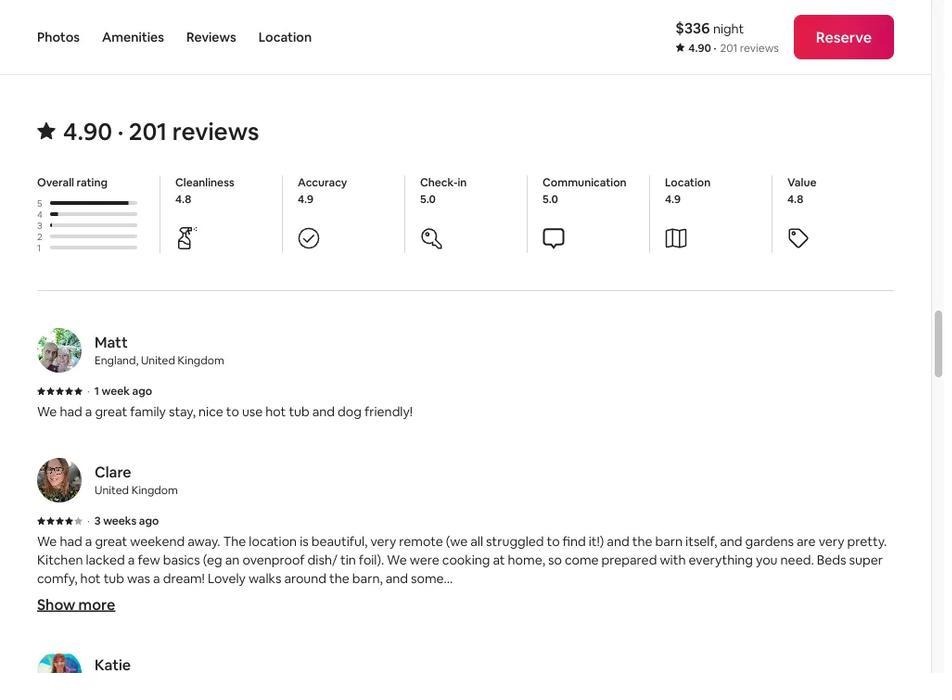 Task type: vqa. For each thing, say whether or not it's contained in the screenshot.
Lovely
yes



Task type: describe. For each thing, give the bounding box(es) containing it.
was inside we had a great weekend away. the location is beautiful, very remote (we all struggled to find it!) and the barn itself, and gardens are very pretty. kitchen lacked a few basics (eg an ovenproof dish/ tin foil). we were cooking at home, so come prepared with everything you need. beds super comfy, hot tub was a dream! lovely walks around the barn, and some
[[127, 571, 150, 588]]

· 1 week ago
[[87, 384, 152, 399]]

at
[[493, 552, 505, 569]]

tin
[[341, 552, 356, 569]]

$336
[[676, 18, 710, 37]]

was down "only"
[[114, 608, 138, 625]]

that
[[37, 608, 62, 625]]

walks
[[249, 571, 282, 588]]

clare united kingdom
[[95, 463, 178, 498]]

kitchen
[[37, 552, 83, 569]]

cleanliness 4.8
[[175, 176, 234, 207]]

0 horizontal spatial 201
[[129, 116, 167, 147]]

photos
[[37, 29, 80, 45]]

is
[[300, 534, 309, 551]]

more
[[79, 596, 115, 615]]

lovely
[[208, 571, 246, 588]]

could
[[588, 590, 624, 606]]

use
[[242, 404, 263, 421]]

fly
[[710, 590, 725, 606]]

had for we had a great family stay, nice to use hot tub and dog friendly!
[[60, 404, 82, 421]]

0 horizontal spatial 3
[[37, 220, 42, 232]]

the inside fabulous pubs. only real negative was the flies - they were everywhere which was a nuisance. could do with some fly spray or similar! (the can that was left was empty).
[[262, 590, 283, 606]]

great for family
[[95, 404, 127, 421]]

ovenproof
[[243, 552, 305, 569]]

value
[[788, 176, 817, 190]]

reserve button
[[794, 15, 895, 59]]

are
[[797, 534, 816, 551]]

do
[[627, 590, 643, 606]]

so
[[548, 552, 562, 569]]

gardens
[[746, 534, 794, 551]]

(the
[[822, 590, 847, 606]]

rating
[[77, 176, 108, 190]]

home,
[[508, 552, 546, 569]]

0 horizontal spatial reviews
[[172, 116, 259, 147]]

some inside fabulous pubs. only real negative was the flies - they were everywhere which was a nuisance. could do with some fly spray or similar! (the can that was left was empty).
[[674, 590, 707, 606]]

list containing matt
[[30, 329, 902, 674]]

we for we had a great weekend away. the location is beautiful, very remote (we all struggled to find it!) and the barn itself, and gardens are very pretty. kitchen lacked a few basics (eg an ovenproof dish/ tin foil). we were cooking at home, so come prepared with everything you need. beds super comfy, hot tub was a dream! lovely walks around the barn, and some
[[37, 534, 57, 551]]

with inside we had a great weekend away. the location is beautiful, very remote (we all struggled to find it!) and the barn itself, and gardens are very pretty. kitchen lacked a few basics (eg an ovenproof dish/ tin foil). we were cooking at home, so come prepared with everything you need. beds super comfy, hot tub was a dream! lovely walks around the barn, and some
[[660, 552, 686, 569]]

2 vertical spatial we
[[387, 552, 407, 569]]

photos button
[[37, 0, 80, 74]]

2
[[37, 231, 42, 243]]

communication 5.0
[[543, 176, 627, 207]]

struggled
[[486, 534, 544, 551]]

friendly!
[[365, 404, 413, 421]]

0 vertical spatial to
[[226, 404, 239, 421]]

show
[[37, 596, 75, 615]]

a down "few"
[[153, 571, 160, 588]]

1 horizontal spatial 3
[[94, 514, 101, 529]]

dream!
[[163, 571, 205, 588]]

to inside we had a great weekend away. the location is beautiful, very remote (we all struggled to find it!) and the barn itself, and gardens are very pretty. kitchen lacked a few basics (eg an ovenproof dish/ tin foil). we were cooking at home, so come prepared with everything you need. beds super comfy, hot tub was a dream! lovely walks around the barn, and some
[[547, 534, 560, 551]]

1 vertical spatial 4.90
[[63, 116, 112, 147]]

empty).
[[141, 608, 187, 625]]

1 horizontal spatial 4.90 · 201 reviews
[[689, 41, 779, 55]]

value 4.8
[[788, 176, 817, 207]]

overall
[[37, 176, 74, 190]]

0 vertical spatial 1
[[37, 242, 41, 254]]

find
[[563, 534, 586, 551]]

comfy,
[[37, 571, 78, 588]]

lacked
[[86, 552, 125, 569]]

some inside we had a great weekend away. the location is beautiful, very remote (we all struggled to find it!) and the barn itself, and gardens are very pretty. kitchen lacked a few basics (eg an ovenproof dish/ tin foil). we were cooking at home, so come prepared with everything you need. beds super comfy, hot tub was a dream! lovely walks around the barn, and some
[[411, 571, 444, 588]]

had for we had a great weekend away. the location is beautiful, very remote (we all struggled to find it!) and the barn itself, and gardens are very pretty. kitchen lacked a few basics (eg an ovenproof dish/ tin foil). we were cooking at home, so come prepared with everything you need. beds super comfy, hot tub was a dream! lovely walks around the barn, and some
[[60, 534, 82, 551]]

-
[[312, 590, 317, 606]]

week
[[102, 384, 130, 399]]

1 horizontal spatial the
[[330, 571, 350, 588]]

5.0 inside communication 5.0
[[543, 192, 559, 207]]

around
[[284, 571, 327, 588]]

report this listing button
[[683, 8, 820, 25]]

night
[[714, 20, 744, 37]]

similar!
[[778, 590, 819, 606]]

amenities
[[102, 29, 164, 45]]

report
[[713, 8, 755, 25]]

nice
[[199, 404, 223, 421]]

few
[[138, 552, 160, 569]]

report this listing
[[713, 8, 820, 25]]

beds
[[817, 552, 847, 569]]

1 horizontal spatial 1
[[94, 384, 99, 399]]

was right which
[[494, 590, 517, 606]]

only
[[126, 590, 154, 606]]

0 vertical spatial 4.90
[[689, 41, 712, 55]]

barn,
[[353, 571, 383, 588]]

accuracy
[[298, 176, 347, 190]]

great for weekend
[[95, 534, 127, 551]]

barn
[[656, 534, 683, 551]]

4
[[37, 209, 43, 221]]

(we
[[446, 534, 468, 551]]

1 very from the left
[[371, 534, 397, 551]]

kingdom inside matt england, united kingdom
[[178, 354, 224, 368]]

this
[[758, 8, 780, 25]]

the
[[223, 534, 246, 551]]

weekend
[[130, 534, 185, 551]]

4.9 for location 4.9
[[665, 192, 681, 207]]

everything
[[689, 552, 754, 569]]

fabulous
[[37, 590, 88, 606]]

overall rating
[[37, 176, 108, 190]]

5.0 inside check-in 5.0
[[420, 192, 436, 207]]

a up lacked
[[85, 534, 92, 551]]

basics
[[163, 552, 200, 569]]



Task type: locate. For each thing, give the bounding box(es) containing it.
reviews down report this listing
[[740, 41, 779, 55]]

great down 'week'
[[95, 404, 127, 421]]

you
[[756, 552, 778, 569]]

need.
[[781, 552, 815, 569]]

were inside fabulous pubs. only real negative was the flies - they were everywhere which was a nuisance. could do with some fly spray or similar! (the can that was left was empty).
[[350, 590, 379, 606]]

location button
[[259, 0, 312, 74]]

location
[[249, 534, 297, 551]]

united down clare
[[95, 484, 129, 498]]

1 down 4
[[37, 242, 41, 254]]

beautiful,
[[312, 534, 368, 551]]

kingdom inside clare united kingdom
[[131, 484, 178, 498]]

201
[[721, 41, 738, 55], [129, 116, 167, 147]]

itself,
[[686, 534, 718, 551]]

0 horizontal spatial the
[[262, 590, 283, 606]]

4.8 inside cleanliness 4.8
[[175, 192, 191, 207]]

foil).
[[359, 552, 384, 569]]

·
[[714, 41, 717, 55], [118, 116, 124, 147], [87, 384, 90, 399], [87, 514, 90, 529]]

we for we had a great family stay, nice to use hot tub and dog friendly!
[[37, 404, 57, 421]]

5.0 down "check-" on the top of page
[[420, 192, 436, 207]]

the up prepared
[[633, 534, 653, 551]]

were down barn,
[[350, 590, 379, 606]]

can
[[849, 590, 871, 606]]

0 horizontal spatial 4.90
[[63, 116, 112, 147]]

weeks
[[103, 514, 137, 529]]

they
[[320, 590, 347, 606]]

dish/
[[308, 552, 338, 569]]

fabulous pubs. only real negative was the flies - they were everywhere which was a nuisance. could do with some fly spray or similar! (the can that was left was empty).
[[37, 590, 871, 625]]

· 3 weeks ago
[[87, 514, 159, 529]]

some
[[411, 571, 444, 588], [674, 590, 707, 606]]

clare
[[95, 463, 131, 482]]

1 vertical spatial the
[[330, 571, 350, 588]]

was
[[127, 571, 150, 588], [236, 590, 260, 606], [494, 590, 517, 606], [65, 608, 88, 625], [114, 608, 138, 625]]

was down fabulous
[[65, 608, 88, 625]]

super
[[850, 552, 884, 569]]

pretty.
[[848, 534, 888, 551]]

4.90 · 201 reviews down night
[[689, 41, 779, 55]]

matt image
[[37, 329, 82, 373]]

some left fly
[[674, 590, 707, 606]]

check-in 5.0
[[420, 176, 467, 207]]

hot right use
[[266, 404, 286, 421]]

were inside we had a great weekend away. the location is beautiful, very remote (we all struggled to find it!) and the barn itself, and gardens are very pretty. kitchen lacked a few basics (eg an ovenproof dish/ tin foil). we were cooking at home, so come prepared with everything you need. beds super comfy, hot tub was a dream! lovely walks around the barn, and some
[[410, 552, 440, 569]]

1 vertical spatial kingdom
[[131, 484, 178, 498]]

0 horizontal spatial 5.0
[[420, 192, 436, 207]]

1 vertical spatial 201
[[129, 116, 167, 147]]

and
[[313, 404, 335, 421], [607, 534, 630, 551], [720, 534, 743, 551], [386, 571, 408, 588]]

0 vertical spatial with
[[660, 552, 686, 569]]

4.9 for accuracy 4.9
[[298, 192, 314, 207]]

real
[[157, 590, 179, 606]]

to
[[226, 404, 239, 421], [547, 534, 560, 551]]

communication
[[543, 176, 627, 190]]

united inside matt england, united kingdom
[[141, 354, 175, 368]]

1 vertical spatial to
[[547, 534, 560, 551]]

0 horizontal spatial 1
[[37, 242, 41, 254]]

0 vertical spatial united
[[141, 354, 175, 368]]

we right foil).
[[387, 552, 407, 569]]

reviews up "cleanliness"
[[172, 116, 259, 147]]

we had a great family stay, nice to use hot tub and dog friendly!
[[37, 404, 413, 421]]

were down remote
[[410, 552, 440, 569]]

ago up the family
[[132, 384, 152, 399]]

1 horizontal spatial united
[[141, 354, 175, 368]]

in
[[458, 176, 467, 190]]

0 vertical spatial were
[[410, 552, 440, 569]]

4.8 down "cleanliness"
[[175, 192, 191, 207]]

0 vertical spatial the
[[633, 534, 653, 551]]

was up "only"
[[127, 571, 150, 588]]

0 vertical spatial we
[[37, 404, 57, 421]]

reserve
[[817, 27, 872, 46]]

ago up weekend
[[139, 514, 159, 529]]

kingdom up · 3 weeks ago
[[131, 484, 178, 498]]

location for location 4.9
[[665, 176, 711, 190]]

1 horizontal spatial 4.8
[[788, 192, 804, 207]]

5
[[37, 197, 42, 210]]

(eg
[[203, 552, 223, 569]]

4.8 down value
[[788, 192, 804, 207]]

united right england,
[[141, 354, 175, 368]]

1 horizontal spatial location
[[665, 176, 711, 190]]

check-
[[420, 176, 458, 190]]

0 horizontal spatial tub
[[104, 571, 124, 588]]

4.9 right communication 5.0
[[665, 192, 681, 207]]

1 vertical spatial hot
[[80, 571, 101, 588]]

3
[[37, 220, 42, 232], [94, 514, 101, 529]]

1 4.8 from the left
[[175, 192, 191, 207]]

2 great from the top
[[95, 534, 127, 551]]

0 vertical spatial tub
[[289, 404, 310, 421]]

location
[[259, 29, 312, 45], [665, 176, 711, 190]]

listing
[[783, 8, 820, 25]]

2 5.0 from the left
[[543, 192, 559, 207]]

location 4.9
[[665, 176, 711, 207]]

tub inside we had a great weekend away. the location is beautiful, very remote (we all struggled to find it!) and the barn itself, and gardens are very pretty. kitchen lacked a few basics (eg an ovenproof dish/ tin foil). we were cooking at home, so come prepared with everything you need. beds super comfy, hot tub was a dream! lovely walks around the barn, and some
[[104, 571, 124, 588]]

4.90 · 201 reviews up "cleanliness"
[[63, 116, 259, 147]]

away.
[[188, 534, 221, 551]]

spray
[[727, 590, 760, 606]]

0 vertical spatial ago
[[132, 384, 152, 399]]

1 horizontal spatial 4.90
[[689, 41, 712, 55]]

0 vertical spatial reviews
[[740, 41, 779, 55]]

0 horizontal spatial 4.8
[[175, 192, 191, 207]]

we up kitchen in the bottom of the page
[[37, 534, 57, 551]]

to up so
[[547, 534, 560, 551]]

a down · 1 week ago at bottom
[[85, 404, 92, 421]]

had inside we had a great weekend away. the location is beautiful, very remote (we all struggled to find it!) and the barn itself, and gardens are very pretty. kitchen lacked a few basics (eg an ovenproof dish/ tin foil). we were cooking at home, so come prepared with everything you need. beds super comfy, hot tub was a dream! lovely walks around the barn, and some
[[60, 534, 82, 551]]

4.9 down accuracy at the top of the page
[[298, 192, 314, 207]]

1 left 'week'
[[94, 384, 99, 399]]

0 vertical spatial location
[[259, 29, 312, 45]]

1 vertical spatial tub
[[104, 571, 124, 588]]

0 horizontal spatial hot
[[80, 571, 101, 588]]

had down matt icon
[[60, 404, 82, 421]]

remote
[[399, 534, 443, 551]]

had up kitchen in the bottom of the page
[[60, 534, 82, 551]]

matt england, united kingdom
[[95, 333, 224, 368]]

1 vertical spatial reviews
[[172, 116, 259, 147]]

5.0 down communication
[[543, 192, 559, 207]]

hot down lacked
[[80, 571, 101, 588]]

with
[[660, 552, 686, 569], [645, 590, 671, 606]]

1 horizontal spatial were
[[410, 552, 440, 569]]

3 left weeks
[[94, 514, 101, 529]]

1 5.0 from the left
[[420, 192, 436, 207]]

it!)
[[589, 534, 604, 551]]

1 horizontal spatial 4.9
[[665, 192, 681, 207]]

all
[[471, 534, 484, 551]]

flies
[[285, 590, 310, 606]]

1 vertical spatial 1
[[94, 384, 99, 399]]

5.0
[[420, 192, 436, 207], [543, 192, 559, 207]]

4.8 for value 4.8
[[788, 192, 804, 207]]

and up prepared
[[607, 534, 630, 551]]

matt
[[95, 333, 128, 352]]

1 great from the top
[[95, 404, 127, 421]]

2 vertical spatial the
[[262, 590, 283, 606]]

1 vertical spatial 4.90 · 201 reviews
[[63, 116, 259, 147]]

and left dog on the left of page
[[313, 404, 335, 421]]

1 vertical spatial with
[[645, 590, 671, 606]]

an
[[225, 552, 240, 569]]

4.8
[[175, 192, 191, 207], [788, 192, 804, 207]]

and up everywhere
[[386, 571, 408, 588]]

1 horizontal spatial 5.0
[[543, 192, 559, 207]]

show more
[[37, 596, 115, 615]]

0 vertical spatial some
[[411, 571, 444, 588]]

1 vertical spatial great
[[95, 534, 127, 551]]

4.8 inside value 4.8
[[788, 192, 804, 207]]

2 4.8 from the left
[[788, 192, 804, 207]]

0 vertical spatial 201
[[721, 41, 738, 55]]

1
[[37, 242, 41, 254], [94, 384, 99, 399]]

0 vertical spatial great
[[95, 404, 127, 421]]

matt image
[[37, 329, 82, 373]]

a left "few"
[[128, 552, 135, 569]]

tub right use
[[289, 404, 310, 421]]

kingdom up nice
[[178, 354, 224, 368]]

1 horizontal spatial to
[[547, 534, 560, 551]]

show more button
[[37, 596, 115, 615]]

3 down 5
[[37, 220, 42, 232]]

united inside clare united kingdom
[[95, 484, 129, 498]]

we had a great weekend away. the location is beautiful, very remote (we all struggled to find it!) and the barn itself, and gardens are very pretty. kitchen lacked a few basics (eg an ovenproof dish/ tin foil). we were cooking at home, so come prepared with everything you need. beds super comfy, hot tub was a dream! lovely walks around the barn, and some
[[37, 534, 888, 588]]

0 vertical spatial kingdom
[[178, 354, 224, 368]]

0 horizontal spatial to
[[226, 404, 239, 421]]

stay,
[[169, 404, 196, 421]]

which
[[456, 590, 491, 606]]

1 vertical spatial location
[[665, 176, 711, 190]]

0 horizontal spatial location
[[259, 29, 312, 45]]

2 very from the left
[[819, 534, 845, 551]]

cooking
[[443, 552, 490, 569]]

dog
[[338, 404, 362, 421]]

1 vertical spatial ago
[[139, 514, 159, 529]]

1 vertical spatial some
[[674, 590, 707, 606]]

everywhere
[[382, 590, 453, 606]]

great inside we had a great weekend away. the location is beautiful, very remote (we all struggled to find it!) and the barn itself, and gardens are very pretty. kitchen lacked a few basics (eg an ovenproof dish/ tin foil). we were cooking at home, so come prepared with everything you need. beds super comfy, hot tub was a dream! lovely walks around the barn, and some
[[95, 534, 127, 551]]

hot inside we had a great weekend away. the location is beautiful, very remote (we all struggled to find it!) and the barn itself, and gardens are very pretty. kitchen lacked a few basics (eg an ovenproof dish/ tin foil). we were cooking at home, so come prepared with everything you need. beds super comfy, hot tub was a dream! lovely walks around the barn, and some
[[80, 571, 101, 588]]

4.90 down $336
[[689, 41, 712, 55]]

a inside fabulous pubs. only real negative was the flies - they were everywhere which was a nuisance. could do with some fly spray or similar! (the can that was left was empty).
[[520, 590, 527, 606]]

with right "do"
[[645, 590, 671, 606]]

england,
[[95, 354, 139, 368]]

1 vertical spatial united
[[95, 484, 129, 498]]

pubs.
[[91, 590, 124, 606]]

tub up pubs.
[[104, 571, 124, 588]]

4.9 inside accuracy 4.9
[[298, 192, 314, 207]]

to left use
[[226, 404, 239, 421]]

2 had from the top
[[60, 534, 82, 551]]

4.90
[[689, 41, 712, 55], [63, 116, 112, 147]]

2 4.9 from the left
[[665, 192, 681, 207]]

clare image
[[37, 459, 82, 503], [37, 459, 82, 503]]

1 horizontal spatial 201
[[721, 41, 738, 55]]

0 horizontal spatial were
[[350, 590, 379, 606]]

1 vertical spatial were
[[350, 590, 379, 606]]

was down walks
[[236, 590, 260, 606]]

1 had from the top
[[60, 404, 82, 421]]

0 horizontal spatial 4.90 · 201 reviews
[[63, 116, 259, 147]]

1 horizontal spatial hot
[[266, 404, 286, 421]]

1 horizontal spatial tub
[[289, 404, 310, 421]]

0 vertical spatial had
[[60, 404, 82, 421]]

great up lacked
[[95, 534, 127, 551]]

negative
[[182, 590, 234, 606]]

1 vertical spatial 3
[[94, 514, 101, 529]]

or
[[763, 590, 775, 606]]

reviews
[[740, 41, 779, 55], [172, 116, 259, 147]]

1 vertical spatial we
[[37, 534, 57, 551]]

we down matt icon
[[37, 404, 57, 421]]

with down barn
[[660, 552, 686, 569]]

1 horizontal spatial some
[[674, 590, 707, 606]]

very
[[371, 534, 397, 551], [819, 534, 845, 551]]

united
[[141, 354, 175, 368], [95, 484, 129, 498]]

had
[[60, 404, 82, 421], [60, 534, 82, 551]]

0 vertical spatial hot
[[266, 404, 286, 421]]

a left nuisance.
[[520, 590, 527, 606]]

4.8 for cleanliness 4.8
[[175, 192, 191, 207]]

with inside fabulous pubs. only real negative was the flies - they were everywhere which was a nuisance. could do with some fly spray or similar! (the can that was left was empty).
[[645, 590, 671, 606]]

0 horizontal spatial united
[[95, 484, 129, 498]]

ago for clare
[[139, 514, 159, 529]]

amenities button
[[102, 0, 164, 74]]

the down walks
[[262, 590, 283, 606]]

1 horizontal spatial very
[[819, 534, 845, 551]]

0 vertical spatial 3
[[37, 220, 42, 232]]

a
[[85, 404, 92, 421], [85, 534, 92, 551], [128, 552, 135, 569], [153, 571, 160, 588], [520, 590, 527, 606]]

4.9 inside location 4.9
[[665, 192, 681, 207]]

1 horizontal spatial reviews
[[740, 41, 779, 55]]

very up foil).
[[371, 534, 397, 551]]

we
[[37, 404, 57, 421], [37, 534, 57, 551], [387, 552, 407, 569]]

list
[[30, 329, 902, 674]]

reviews button
[[187, 0, 236, 74]]

location for location
[[259, 29, 312, 45]]

2 horizontal spatial the
[[633, 534, 653, 551]]

0 horizontal spatial some
[[411, 571, 444, 588]]

some up everywhere
[[411, 571, 444, 588]]

1 vertical spatial had
[[60, 534, 82, 551]]

4.90 up rating
[[63, 116, 112, 147]]

ago for matt
[[132, 384, 152, 399]]

0 horizontal spatial 4.9
[[298, 192, 314, 207]]

accuracy 4.9
[[298, 176, 347, 207]]

1 4.9 from the left
[[298, 192, 314, 207]]

very up the beds
[[819, 534, 845, 551]]

the up they
[[330, 571, 350, 588]]

0 horizontal spatial very
[[371, 534, 397, 551]]

and up everything
[[720, 534, 743, 551]]

reviews
[[187, 29, 236, 45]]

0 vertical spatial 4.90 · 201 reviews
[[689, 41, 779, 55]]



